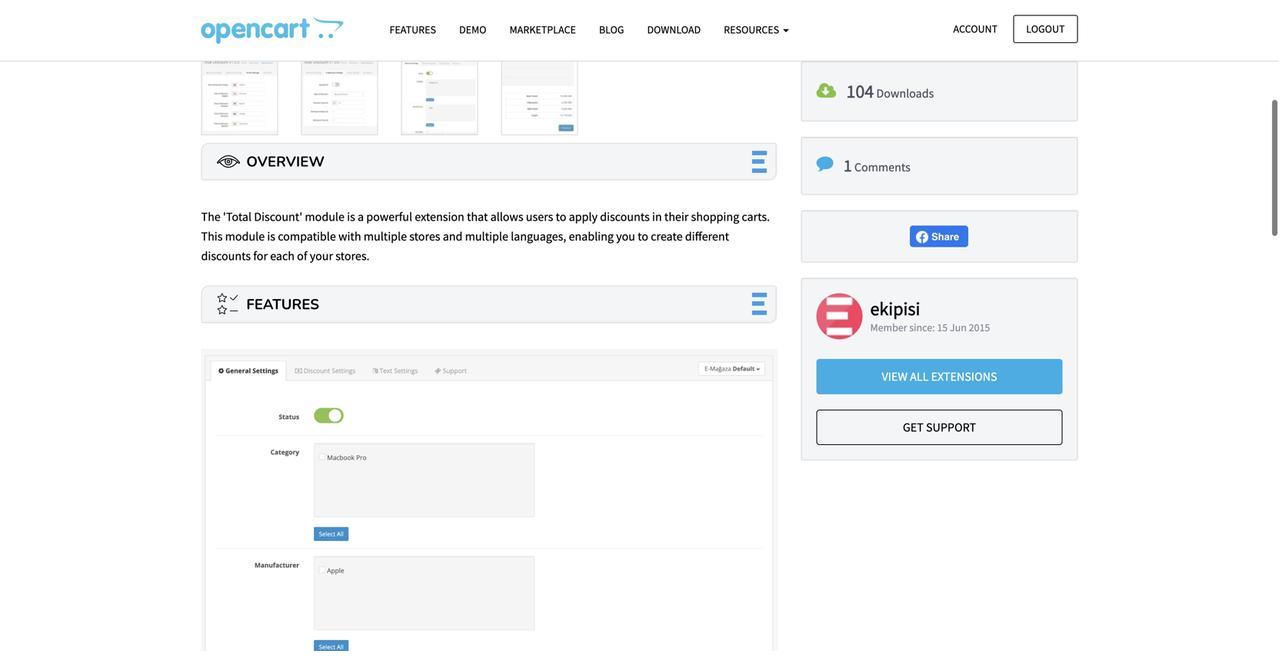 Task type: locate. For each thing, give the bounding box(es) containing it.
resources
[[724, 23, 782, 37]]

1 horizontal spatial multiple
[[465, 229, 509, 244]]

6
[[929, 13, 935, 28]]

resources link
[[713, 16, 801, 43]]

'total
[[223, 209, 252, 225]]

marketplace
[[510, 23, 576, 37]]

shopping
[[692, 209, 740, 225]]

features
[[390, 23, 436, 37]]

1 vertical spatial to
[[638, 229, 649, 244]]

multiple down "that"
[[465, 229, 509, 244]]

that
[[467, 209, 488, 225]]

module down 'total
[[225, 229, 265, 244]]

is left a
[[347, 209, 355, 225]]

discounts
[[600, 209, 650, 225], [201, 249, 251, 264]]

is
[[347, 209, 355, 225], [267, 229, 276, 244]]

of
[[297, 249, 307, 264]]

the 'total discount' module is a powerful extension that allows users to apply discounts in their shopping carts. this module is compatible with multiple stores and multiple languages, enabling you to create different discounts for each of your stores.
[[201, 209, 770, 264]]

stores
[[410, 229, 441, 244]]

1 vertical spatial is
[[267, 229, 276, 244]]

0 horizontal spatial module
[[225, 229, 265, 244]]

support
[[927, 420, 977, 436]]

view all extensions link
[[817, 359, 1063, 395]]

0 horizontal spatial discounts
[[201, 249, 251, 264]]

0 vertical spatial to
[[556, 209, 567, 225]]

for
[[253, 249, 268, 264]]

104
[[847, 80, 874, 103]]

their
[[665, 209, 689, 225]]

users
[[526, 209, 554, 225]]

cloud download image
[[817, 82, 837, 101]]

0 vertical spatial module
[[305, 209, 345, 225]]

demo
[[459, 23, 487, 37]]

0 vertical spatial discounts
[[600, 209, 650, 225]]

since:
[[910, 321, 936, 335]]

view all extensions
[[882, 369, 998, 385]]

to
[[556, 209, 567, 225], [638, 229, 649, 244]]

6 jul 2023
[[929, 13, 981, 28]]

download
[[648, 23, 701, 37]]

demo link
[[448, 16, 498, 43]]

multiple down powerful
[[364, 229, 407, 244]]

to right users
[[556, 209, 567, 225]]

is down discount'
[[267, 229, 276, 244]]

discount'
[[254, 209, 303, 225]]

create
[[651, 229, 683, 244]]

blog
[[599, 23, 625, 37]]

0 horizontal spatial multiple
[[364, 229, 407, 244]]

module up compatible
[[305, 209, 345, 225]]

and
[[443, 229, 463, 244]]

1 comments
[[844, 155, 911, 176]]

104 downloads
[[847, 80, 935, 103]]

ekipisi image
[[817, 293, 863, 340]]

discounts up you
[[600, 209, 650, 225]]

module
[[305, 209, 345, 225], [225, 229, 265, 244]]

logout
[[1027, 22, 1066, 36]]

get
[[904, 420, 924, 436]]

1 multiple from the left
[[364, 229, 407, 244]]

opencart - total discount image
[[201, 16, 344, 44]]

downloads
[[877, 86, 935, 101]]

to right you
[[638, 229, 649, 244]]

1 horizontal spatial discounts
[[600, 209, 650, 225]]

blog link
[[588, 16, 636, 43]]

discounts down this
[[201, 249, 251, 264]]

2015
[[969, 321, 991, 335]]

a
[[358, 209, 364, 225]]

0 vertical spatial is
[[347, 209, 355, 225]]

1 horizontal spatial to
[[638, 229, 649, 244]]

multiple
[[364, 229, 407, 244], [465, 229, 509, 244]]



Task type: vqa. For each thing, say whether or not it's contained in the screenshot.
care
no



Task type: describe. For each thing, give the bounding box(es) containing it.
2023
[[956, 13, 981, 28]]

get support
[[904, 420, 977, 436]]

1
[[844, 155, 853, 176]]

download link
[[636, 16, 713, 43]]

extension
[[415, 209, 465, 225]]

comments
[[855, 160, 911, 175]]

comment image
[[817, 156, 834, 173]]

stores.
[[336, 249, 370, 264]]

different
[[686, 229, 730, 244]]

all
[[911, 369, 929, 385]]

powerful
[[367, 209, 413, 225]]

account link
[[941, 15, 1011, 43]]

marketplace link
[[498, 16, 588, 43]]

ekipisi
[[871, 297, 921, 320]]

2 multiple from the left
[[465, 229, 509, 244]]

apply
[[569, 209, 598, 225]]

the
[[201, 209, 221, 225]]

15
[[938, 321, 948, 335]]

jun
[[951, 321, 967, 335]]

0 horizontal spatial is
[[267, 229, 276, 244]]

in
[[653, 209, 662, 225]]

your
[[310, 249, 333, 264]]

1 vertical spatial discounts
[[201, 249, 251, 264]]

enabling
[[569, 229, 614, 244]]

carts.
[[742, 209, 770, 225]]

1 horizontal spatial is
[[347, 209, 355, 225]]

languages,
[[511, 229, 567, 244]]

jul
[[938, 13, 954, 28]]

view
[[882, 369, 908, 385]]

account
[[954, 22, 998, 36]]

1 horizontal spatial module
[[305, 209, 345, 225]]

0 horizontal spatial to
[[556, 209, 567, 225]]

features link
[[378, 16, 448, 43]]

with
[[339, 229, 361, 244]]

total discount image
[[217, 0, 763, 28]]

member
[[871, 321, 908, 335]]

logout link
[[1014, 15, 1079, 43]]

allows
[[491, 209, 524, 225]]

each
[[270, 249, 295, 264]]

compatible
[[278, 229, 336, 244]]

this
[[201, 229, 223, 244]]

extensions
[[932, 369, 998, 385]]

you
[[617, 229, 636, 244]]

get support link
[[817, 410, 1063, 446]]

1 vertical spatial module
[[225, 229, 265, 244]]

ekipisi member since: 15 jun 2015
[[871, 297, 991, 335]]



